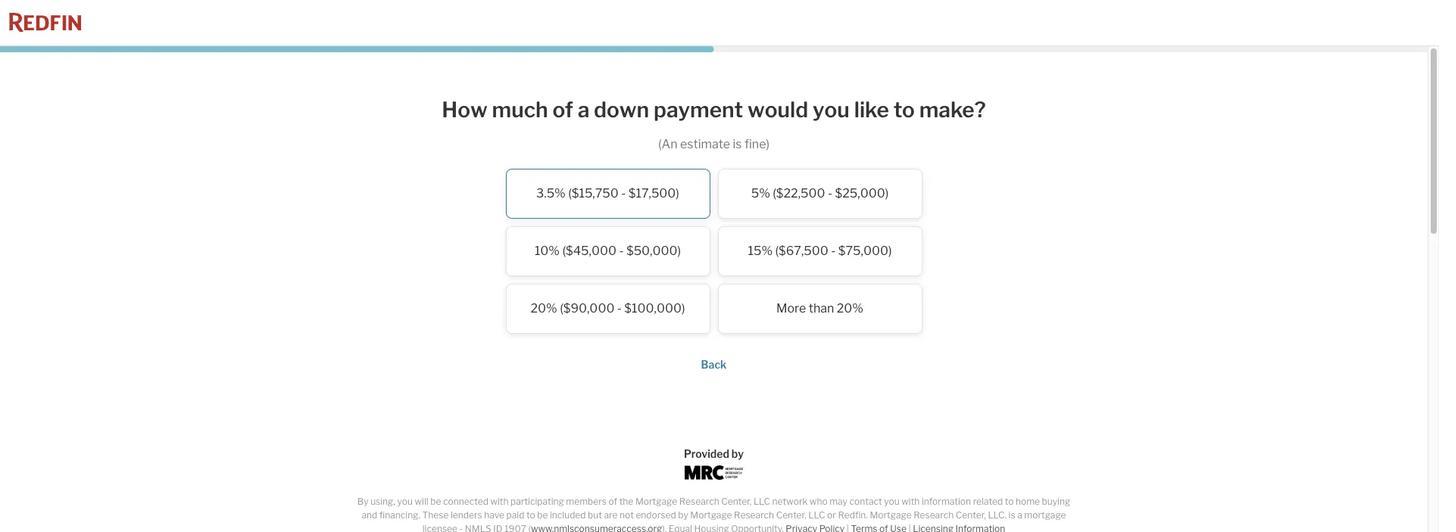 Task type: vqa. For each thing, say whether or not it's contained in the screenshot.
a to the right
yes



Task type: locate. For each thing, give the bounding box(es) containing it.
a
[[578, 97, 590, 123], [1017, 510, 1022, 521]]

3.5%
[[536, 186, 566, 200]]

20% ($90,000 - $100,000)
[[531, 301, 685, 316]]

center, down related
[[956, 510, 986, 521]]

mortgage down contact on the right bottom of page
[[870, 510, 912, 521]]

buying
[[1042, 496, 1070, 507]]

information
[[922, 496, 971, 507]]

of
[[553, 97, 573, 123], [609, 496, 617, 507]]

to up is
[[1005, 496, 1014, 507]]

20% left ($90,000
[[531, 301, 557, 316]]

2 with from the left
[[902, 496, 920, 507]]

mortgage
[[635, 496, 677, 507], [690, 510, 732, 521], [870, 510, 912, 521]]

the
[[619, 496, 634, 507]]

research down information
[[914, 510, 954, 521]]

with up have
[[490, 496, 509, 507]]

0 horizontal spatial with
[[490, 496, 509, 507]]

to
[[1005, 496, 1014, 507], [526, 510, 535, 521]]

0 horizontal spatial to
[[526, 510, 535, 521]]

related
[[973, 496, 1003, 507]]

1 horizontal spatial 20%
[[837, 301, 864, 316]]

$75,000)
[[838, 244, 892, 258]]

- down lenders on the bottom
[[459, 523, 463, 533]]

how much of a down payment would you like to make?
[[442, 97, 986, 123]]

by using, you will be connected with participating members of the mortgage research center, llc network who may contact you with information related to home buying and financing. these lenders have paid to be included but are not endorsed by mortgage research center, llc or redfin. mortgage research center, llc. is a mortgage licensee - nmls id 1907 (
[[357, 496, 1070, 533]]

mortgage up endorsed
[[635, 496, 677, 507]]

back button
[[701, 358, 727, 371]]

- for $25,000)
[[828, 186, 833, 200]]

(an estimate is fine)
[[658, 137, 770, 151]]

($15,750
[[568, 186, 619, 200]]

10% ($45,000 - $50,000)
[[535, 244, 681, 258]]

0 horizontal spatial mortgage
[[635, 496, 677, 507]]

research down the network at the right
[[734, 510, 774, 521]]

with
[[490, 496, 509, 507], [902, 496, 920, 507]]

2 20% from the left
[[837, 301, 864, 316]]

be up these
[[430, 496, 441, 507]]

center, down mortgage research center image
[[721, 496, 752, 507]]

than
[[809, 301, 834, 316]]

1 horizontal spatial center,
[[776, 510, 807, 521]]

by right endorsed
[[678, 510, 688, 521]]

15% ($67,500 - $75,000)
[[748, 244, 892, 258]]

1 vertical spatial a
[[1017, 510, 1022, 521]]

have
[[484, 510, 505, 521]]

20%
[[531, 301, 557, 316], [837, 301, 864, 316]]

research down mortgage research center image
[[679, 496, 719, 507]]

1 horizontal spatial a
[[1017, 510, 1022, 521]]

by
[[732, 448, 744, 461], [678, 510, 688, 521]]

by up mortgage research center image
[[732, 448, 744, 461]]

0 vertical spatial to
[[1005, 496, 1014, 507]]

mortgage down mortgage research center image
[[690, 510, 732, 521]]

a left down
[[578, 97, 590, 123]]

provided by
[[684, 448, 744, 461]]

0 vertical spatial a
[[578, 97, 590, 123]]

- for $100,000)
[[617, 301, 622, 316]]

(an
[[658, 137, 678, 151]]

research
[[679, 496, 719, 507], [734, 510, 774, 521], [914, 510, 954, 521]]

- for $50,000)
[[619, 244, 624, 258]]

1 horizontal spatial of
[[609, 496, 617, 507]]

llc down who at the right bottom
[[808, 510, 825, 521]]

20% right the than
[[837, 301, 864, 316]]

1 vertical spatial by
[[678, 510, 688, 521]]

center, down the network at the right
[[776, 510, 807, 521]]

you right contact on the right bottom of page
[[884, 496, 900, 507]]

0 vertical spatial by
[[732, 448, 744, 461]]

of inside by using, you will be connected with participating members of the mortgage research center, llc network who may contact you with information related to home buying and financing. these lenders have paid to be included but are not endorsed by mortgage research center, llc or redfin. mortgage research center, llc. is a mortgage licensee - nmls id 1907 (
[[609, 496, 617, 507]]

contact
[[850, 496, 882, 507]]

using,
[[371, 496, 395, 507]]

may
[[830, 496, 848, 507]]

0 horizontal spatial llc
[[754, 496, 770, 507]]

0 horizontal spatial be
[[430, 496, 441, 507]]

not
[[620, 510, 634, 521]]

0 horizontal spatial of
[[553, 97, 573, 123]]

llc
[[754, 496, 770, 507], [808, 510, 825, 521]]

participating
[[511, 496, 564, 507]]

of right much
[[553, 97, 573, 123]]

a right is
[[1017, 510, 1022, 521]]

to up the (
[[526, 510, 535, 521]]

llc left the network at the right
[[754, 496, 770, 507]]

and
[[362, 510, 377, 521]]

1 horizontal spatial by
[[732, 448, 744, 461]]

1 vertical spatial be
[[537, 510, 548, 521]]

included
[[550, 510, 586, 521]]

licensee
[[422, 523, 458, 533]]

1 vertical spatial of
[[609, 496, 617, 507]]

1 horizontal spatial with
[[902, 496, 920, 507]]

1 vertical spatial llc
[[808, 510, 825, 521]]

- right ($15,750
[[621, 186, 626, 200]]

be
[[430, 496, 441, 507], [537, 510, 548, 521]]

- right ($90,000
[[617, 301, 622, 316]]

connected
[[443, 496, 488, 507]]

endorsed
[[636, 510, 676, 521]]

1 with from the left
[[490, 496, 509, 507]]

be down participating
[[537, 510, 548, 521]]

will
[[415, 496, 429, 507]]

2 horizontal spatial you
[[884, 496, 900, 507]]

0 vertical spatial llc
[[754, 496, 770, 507]]

paid
[[506, 510, 524, 521]]

- right ($67,500
[[831, 244, 836, 258]]

you
[[813, 97, 850, 123], [397, 496, 413, 507], [884, 496, 900, 507]]

with left information
[[902, 496, 920, 507]]

0 horizontal spatial 20%
[[531, 301, 557, 316]]

you up the financing.
[[397, 496, 413, 507]]

center,
[[721, 496, 752, 507], [776, 510, 807, 521], [956, 510, 986, 521]]

1 horizontal spatial you
[[813, 97, 850, 123]]

- for $75,000)
[[831, 244, 836, 258]]

is
[[1009, 510, 1015, 521]]

0 horizontal spatial by
[[678, 510, 688, 521]]

or
[[827, 510, 836, 521]]

more
[[776, 301, 806, 316]]

would
[[748, 97, 808, 123]]

-
[[621, 186, 626, 200], [828, 186, 833, 200], [619, 244, 624, 258], [831, 244, 836, 258], [617, 301, 622, 316], [459, 523, 463, 533]]

1 horizontal spatial llc
[[808, 510, 825, 521]]

of left the
[[609, 496, 617, 507]]

like
[[854, 97, 889, 123]]

- right ($22,500
[[828, 186, 833, 200]]

1 horizontal spatial to
[[1005, 496, 1014, 507]]

$25,000)
[[835, 186, 889, 200]]

($90,000
[[560, 301, 615, 316]]

network
[[772, 496, 808, 507]]

- right ($45,000
[[619, 244, 624, 258]]

2 horizontal spatial research
[[914, 510, 954, 521]]

you left like
[[813, 97, 850, 123]]

1 horizontal spatial be
[[537, 510, 548, 521]]

- inside by using, you will be connected with participating members of the mortgage research center, llc network who may contact you with information related to home buying and financing. these lenders have paid to be included but are not endorsed by mortgage research center, llc or redfin. mortgage research center, llc. is a mortgage licensee - nmls id 1907 (
[[459, 523, 463, 533]]

provided
[[684, 448, 729, 461]]



Task type: describe. For each thing, give the bounding box(es) containing it.
$50,000)
[[626, 244, 681, 258]]

(
[[528, 523, 531, 533]]

1 20% from the left
[[531, 301, 557, 316]]

back
[[701, 358, 727, 371]]

how
[[442, 97, 488, 123]]

5%
[[751, 186, 770, 200]]

down
[[594, 97, 649, 123]]

a inside by using, you will be connected with participating members of the mortgage research center, llc network who may contact you with information related to home buying and financing. these lenders have paid to be included but are not endorsed by mortgage research center, llc or redfin. mortgage research center, llc. is a mortgage licensee - nmls id 1907 (
[[1017, 510, 1022, 521]]

how much of a down payment would you like to make? option group
[[411, 169, 1017, 341]]

0 vertical spatial be
[[430, 496, 441, 507]]

is fine)
[[733, 137, 770, 151]]

lenders
[[451, 510, 482, 521]]

10%
[[535, 244, 560, 258]]

0 horizontal spatial research
[[679, 496, 719, 507]]

by
[[357, 496, 369, 507]]

id
[[493, 523, 502, 533]]

mortgage research center image
[[684, 466, 743, 480]]

more than 20%
[[776, 301, 864, 316]]

redfin.
[[838, 510, 868, 521]]

these
[[422, 510, 449, 521]]

0 vertical spatial of
[[553, 97, 573, 123]]

5% ($22,500 - $25,000)
[[751, 186, 889, 200]]

0 horizontal spatial center,
[[721, 496, 752, 507]]

1 horizontal spatial research
[[734, 510, 774, 521]]

2 horizontal spatial mortgage
[[870, 510, 912, 521]]

nmls
[[465, 523, 491, 533]]

llc.
[[988, 510, 1007, 521]]

mortgage
[[1024, 510, 1066, 521]]

2 horizontal spatial center,
[[956, 510, 986, 521]]

members
[[566, 496, 607, 507]]

by inside by using, you will be connected with participating members of the mortgage research center, llc network who may contact you with information related to home buying and financing. these lenders have paid to be included but are not endorsed by mortgage research center, llc or redfin. mortgage research center, llc. is a mortgage licensee - nmls id 1907 (
[[678, 510, 688, 521]]

much
[[492, 97, 548, 123]]

are
[[604, 510, 618, 521]]

($22,500
[[773, 186, 825, 200]]

1 vertical spatial to
[[526, 510, 535, 521]]

to make?
[[894, 97, 986, 123]]

($45,000
[[562, 244, 617, 258]]

0 horizontal spatial a
[[578, 97, 590, 123]]

3.5% ($15,750 - $17,500)
[[536, 186, 679, 200]]

0 horizontal spatial you
[[397, 496, 413, 507]]

estimate
[[680, 137, 730, 151]]

15%
[[748, 244, 773, 258]]

$100,000)
[[624, 301, 685, 316]]

home
[[1016, 496, 1040, 507]]

but
[[588, 510, 602, 521]]

who
[[810, 496, 828, 507]]

payment
[[654, 97, 743, 123]]

financing.
[[379, 510, 420, 521]]

$17,500)
[[629, 186, 679, 200]]

- for $17,500)
[[621, 186, 626, 200]]

($67,500
[[775, 244, 829, 258]]

1907
[[504, 523, 526, 533]]

1 horizontal spatial mortgage
[[690, 510, 732, 521]]



